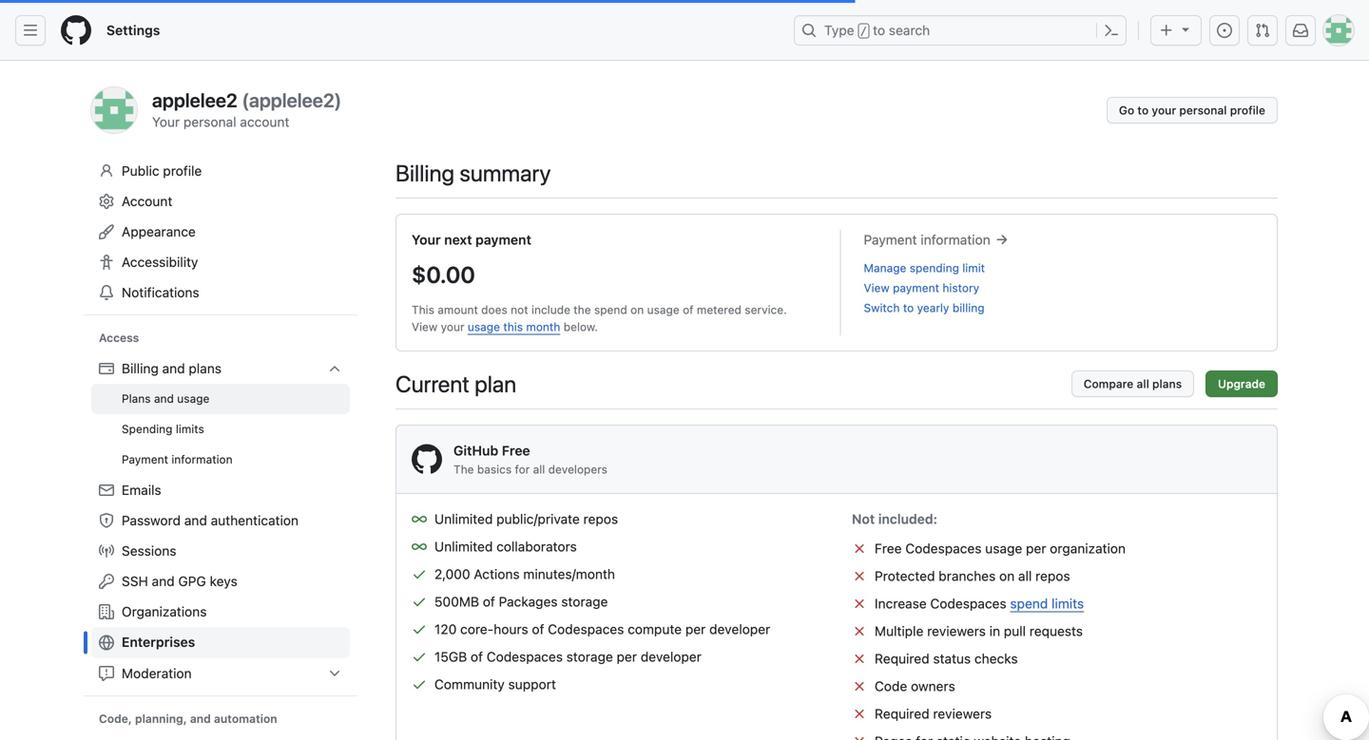 Task type: locate. For each thing, give the bounding box(es) containing it.
and right planning,
[[190, 713, 211, 726]]

all up spend limits "link"
[[1019, 569, 1032, 585]]

1 horizontal spatial payment
[[893, 282, 940, 295]]

1 vertical spatial billing
[[122, 361, 159, 377]]

limits up requests
[[1052, 596, 1085, 612]]

payment inside billing and plans list
[[122, 453, 168, 467]]

0 vertical spatial billing
[[396, 160, 455, 186]]

for
[[515, 463, 530, 477]]

unlimited for unlimited collaborators
[[435, 539, 493, 555]]

billing inside dropdown button
[[122, 361, 159, 377]]

developer
[[710, 622, 771, 638], [641, 650, 702, 665]]

1 vertical spatial required
[[875, 707, 930, 722]]

0 horizontal spatial on
[[631, 303, 644, 317]]

on right the
[[631, 303, 644, 317]]

and inside ssh and gpg keys link
[[152, 574, 175, 590]]

included image for 2,000 actions minutes/month
[[412, 567, 427, 583]]

organizations
[[122, 604, 207, 620]]

2 not included image from the top
[[852, 624, 868, 640]]

usage left metered
[[647, 303, 680, 317]]

information up limit
[[921, 232, 991, 248]]

profile down 'git pull request' icon at the right
[[1231, 104, 1266, 117]]

go
[[1120, 104, 1135, 117]]

billing for billing and plans
[[122, 361, 159, 377]]

1 vertical spatial storage
[[567, 650, 613, 665]]

billing up next
[[396, 160, 455, 186]]

repos up spend limits "link"
[[1036, 569, 1071, 585]]

3 included image from the top
[[412, 650, 427, 665]]

and right plans
[[154, 392, 174, 406]]

access list
[[91, 354, 350, 690]]

0 horizontal spatial payment
[[122, 453, 168, 467]]

and for gpg
[[152, 574, 175, 590]]

required down code
[[875, 707, 930, 722]]

history
[[943, 282, 980, 295]]

0 horizontal spatial to
[[873, 22, 886, 38]]

usage inside "this amount does not include the spend on usage of metered service. view your"
[[647, 303, 680, 317]]

your
[[1152, 104, 1177, 117], [441, 321, 465, 334]]

1 horizontal spatial limits
[[1052, 596, 1085, 612]]

code, planning, and automation
[[99, 713, 277, 726]]

per left 'organization'
[[1026, 541, 1047, 557]]

1 horizontal spatial payment information
[[864, 232, 994, 248]]

of left metered
[[683, 303, 694, 317]]

1 horizontal spatial view
[[864, 282, 890, 295]]

below.
[[564, 321, 598, 334]]

your down amount on the top
[[441, 321, 465, 334]]

1 vertical spatial payment
[[122, 453, 168, 467]]

1 horizontal spatial developer
[[710, 622, 771, 638]]

1 vertical spatial all
[[533, 463, 545, 477]]

view inside manage spending limit view payment history switch to yearly billing
[[864, 282, 890, 295]]

planning,
[[135, 713, 187, 726]]

to inside manage spending limit view payment history switch to yearly billing
[[903, 302, 914, 315]]

1 vertical spatial spend
[[1011, 596, 1049, 612]]

month
[[526, 321, 561, 334]]

sessions
[[122, 544, 176, 559]]

2 horizontal spatial all
[[1137, 378, 1150, 391]]

upgrade link
[[1206, 371, 1278, 398]]

reviewers
[[928, 624, 986, 640], [934, 707, 992, 722]]

issue opened image
[[1218, 23, 1233, 38]]

not
[[511, 303, 528, 317]]

protected branches on all repos
[[875, 569, 1071, 585]]

required for required status checks
[[875, 652, 930, 667]]

payment information inside billing and plans list
[[122, 453, 233, 467]]

increase codespaces spend limits
[[875, 596, 1085, 612]]

0 horizontal spatial repos
[[584, 512, 618, 527]]

0 vertical spatial plans
[[189, 361, 222, 377]]

plan
[[475, 371, 517, 398]]

limits down plans and usage
[[176, 423, 204, 436]]

developer down compute
[[641, 650, 702, 665]]

your down applelee2
[[152, 114, 180, 130]]

4 included image from the top
[[412, 678, 427, 693]]

2 unlimited from the top
[[435, 539, 493, 555]]

command palette image
[[1104, 23, 1120, 38]]

usage this month below.
[[468, 321, 598, 334]]

0 vertical spatial free
[[502, 443, 530, 459]]

spending
[[122, 423, 173, 436]]

payment
[[864, 232, 917, 248], [122, 453, 168, 467]]

spend right the
[[594, 303, 628, 317]]

payment down spending
[[122, 453, 168, 467]]

search
[[889, 22, 930, 38]]

not included image
[[852, 542, 868, 557], [852, 624, 868, 640], [852, 652, 868, 667], [852, 680, 868, 695], [852, 707, 868, 722], [852, 735, 868, 741]]

1 horizontal spatial billing
[[396, 160, 455, 186]]

not included image for multiple reviewers in pull requests
[[852, 624, 868, 640]]

included image for 500mb
[[412, 595, 427, 610]]

does
[[481, 303, 508, 317]]

and down the emails link
[[184, 513, 207, 529]]

0 horizontal spatial all
[[533, 463, 545, 477]]

plans for billing and plans
[[189, 361, 222, 377]]

developer right compute
[[710, 622, 771, 638]]

0 vertical spatial repos
[[584, 512, 618, 527]]

0 vertical spatial developer
[[710, 622, 771, 638]]

your inside "this amount does not include the spend on usage of metered service. view your"
[[441, 321, 465, 334]]

next
[[444, 232, 472, 248]]

and inside "password and authentication" link
[[184, 513, 207, 529]]

spend limits link
[[1011, 596, 1085, 612]]

this
[[504, 321, 523, 334]]

0 horizontal spatial developer
[[641, 650, 702, 665]]

and inside plans and usage link
[[154, 392, 174, 406]]

2 required from the top
[[875, 707, 930, 722]]

per right compute
[[686, 622, 706, 638]]

all right for on the bottom
[[533, 463, 545, 477]]

0 horizontal spatial plans
[[189, 361, 222, 377]]

view payment history link
[[864, 282, 980, 295]]

free up for on the bottom
[[502, 443, 530, 459]]

personal
[[1180, 104, 1228, 117], [184, 114, 236, 130]]

1 required from the top
[[875, 652, 930, 667]]

1 not included image from the top
[[852, 569, 868, 585]]

0 horizontal spatial personal
[[184, 114, 236, 130]]

authentication
[[211, 513, 299, 529]]

0 vertical spatial on
[[631, 303, 644, 317]]

on down free codespaces usage per organization
[[1000, 569, 1015, 585]]

0 vertical spatial included image
[[412, 512, 427, 527]]

of down actions
[[483, 595, 495, 610]]

1 horizontal spatial your
[[412, 232, 441, 248]]

included image left community
[[412, 678, 427, 693]]

0 horizontal spatial per
[[617, 650, 637, 665]]

codespaces down branches
[[931, 596, 1007, 612]]

storage for codespaces
[[567, 650, 613, 665]]

and up plans and usage
[[162, 361, 185, 377]]

spend
[[594, 303, 628, 317], [1011, 596, 1049, 612]]

0 vertical spatial profile
[[1231, 104, 1266, 117]]

plans right compare
[[1153, 378, 1183, 391]]

3 not included image from the top
[[852, 652, 868, 667]]

2 included image from the top
[[412, 567, 427, 583]]

to right /
[[873, 22, 886, 38]]

codespaces
[[906, 541, 982, 557], [931, 596, 1007, 612], [548, 622, 624, 638], [487, 650, 563, 665]]

organization image
[[99, 605, 114, 620]]

chevron down image
[[327, 361, 342, 377]]

globe image
[[99, 636, 114, 651]]

1 vertical spatial included image
[[412, 567, 427, 583]]

0 horizontal spatial your
[[441, 321, 465, 334]]

unlimited up '2,000'
[[435, 539, 493, 555]]

notifications
[[122, 285, 199, 301]]

0 vertical spatial spend
[[594, 303, 628, 317]]

enterprises link
[[91, 628, 350, 659]]

enterprises
[[122, 635, 195, 651]]

0 horizontal spatial information
[[172, 453, 233, 467]]

1 vertical spatial payment
[[893, 282, 940, 295]]

0 vertical spatial required
[[875, 652, 930, 667]]

your right go
[[1152, 104, 1177, 117]]

0 horizontal spatial billing
[[122, 361, 159, 377]]

and inside 'billing and plans' dropdown button
[[162, 361, 185, 377]]

1 vertical spatial free
[[875, 541, 902, 557]]

information down spending limits link on the left bottom of page
[[172, 453, 233, 467]]

hours
[[494, 622, 529, 638]]

payment up manage
[[864, 232, 917, 248]]

2 horizontal spatial per
[[1026, 541, 1047, 557]]

password and authentication link
[[91, 506, 350, 536]]

per down 120 core-hours of codespaces compute per developer
[[617, 650, 637, 665]]

developers
[[549, 463, 608, 477]]

/
[[861, 25, 867, 38]]

1 vertical spatial profile
[[163, 163, 202, 179]]

accessibility image
[[99, 255, 114, 270]]

0 horizontal spatial payment information
[[122, 453, 233, 467]]

0 vertical spatial payment information link
[[864, 232, 1010, 248]]

account link
[[91, 186, 350, 217]]

notifications link
[[91, 278, 350, 308]]

manage spending limit view payment history switch to yearly billing
[[864, 262, 985, 315]]

personal right go
[[1180, 104, 1228, 117]]

0 horizontal spatial your
[[152, 114, 180, 130]]

1 horizontal spatial all
[[1019, 569, 1032, 585]]

1 horizontal spatial profile
[[1231, 104, 1266, 117]]

not included image left protected
[[852, 569, 868, 585]]

plans up plans and usage link
[[189, 361, 222, 377]]

information
[[921, 232, 991, 248], [172, 453, 233, 467]]

not included image for increase codespaces
[[852, 597, 868, 612]]

and for usage
[[154, 392, 174, 406]]

spend inside "this amount does not include the spend on usage of metered service. view your"
[[594, 303, 628, 317]]

storage down 120 core-hours of codespaces compute per developer
[[567, 650, 613, 665]]

0 vertical spatial your
[[1152, 104, 1177, 117]]

0 vertical spatial unlimited
[[435, 512, 493, 527]]

settings link
[[99, 15, 168, 46]]

1 vertical spatial unlimited
[[435, 539, 493, 555]]

1 not included image from the top
[[852, 542, 868, 557]]

required
[[875, 652, 930, 667], [875, 707, 930, 722]]

basics
[[477, 463, 512, 477]]

password and authentication
[[122, 513, 299, 529]]

view
[[864, 282, 890, 295], [412, 321, 438, 334]]

of right 15gb
[[471, 650, 483, 665]]

on inside "this amount does not include the spend on usage of metered service. view your"
[[631, 303, 644, 317]]

1 vertical spatial not included image
[[852, 597, 868, 612]]

0 vertical spatial information
[[921, 232, 991, 248]]

1 horizontal spatial plans
[[1153, 378, 1183, 391]]

organization
[[1050, 541, 1126, 557]]

unlimited collaborators
[[435, 539, 577, 555]]

2 included image from the top
[[412, 595, 427, 610]]

included image for unlimited public/private repos
[[412, 512, 427, 527]]

per
[[1026, 541, 1047, 557], [686, 622, 706, 638], [617, 650, 637, 665]]

1 vertical spatial plans
[[1153, 378, 1183, 391]]

payment information down 'spending limits'
[[122, 453, 233, 467]]

1 vertical spatial repos
[[1036, 569, 1071, 585]]

triangle down image
[[1179, 21, 1194, 37]]

not included image
[[852, 569, 868, 585], [852, 597, 868, 612]]

upgrade
[[1219, 378, 1266, 391]]

status
[[934, 652, 971, 667]]

public
[[122, 163, 159, 179]]

0 vertical spatial your
[[152, 114, 180, 130]]

account
[[122, 194, 172, 209]]

included image
[[412, 512, 427, 527], [412, 567, 427, 583], [412, 623, 427, 638]]

0 horizontal spatial payment
[[476, 232, 532, 248]]

the
[[574, 303, 591, 317]]

appearance link
[[91, 217, 350, 247]]

manage
[[864, 262, 907, 275]]

reviewers down owners
[[934, 707, 992, 722]]

1 vertical spatial reviewers
[[934, 707, 992, 722]]

plans for compare all plans
[[1153, 378, 1183, 391]]

0 horizontal spatial free
[[502, 443, 530, 459]]

1 horizontal spatial your
[[1152, 104, 1177, 117]]

usage down does
[[468, 321, 500, 334]]

1 unlimited from the top
[[435, 512, 493, 527]]

person image
[[99, 164, 114, 179]]

sessions link
[[91, 536, 350, 567]]

codespaces up support
[[487, 650, 563, 665]]

owners
[[911, 679, 956, 695]]

repos down developers
[[584, 512, 618, 527]]

billing and plans button
[[91, 354, 350, 384]]

1 vertical spatial to
[[1138, 104, 1149, 117]]

view up "switch"
[[864, 282, 890, 295]]

1 included image from the top
[[412, 540, 427, 555]]

all
[[1137, 378, 1150, 391], [533, 463, 545, 477], [1019, 569, 1032, 585]]

6 not included image from the top
[[852, 735, 868, 741]]

0 horizontal spatial limits
[[176, 423, 204, 436]]

0 vertical spatial limits
[[176, 423, 204, 436]]

0 vertical spatial not included image
[[852, 569, 868, 585]]

reviewers for required
[[934, 707, 992, 722]]

5 not included image from the top
[[852, 707, 868, 722]]

1 vertical spatial view
[[412, 321, 438, 334]]

included image for 15gb
[[412, 650, 427, 665]]

3 included image from the top
[[412, 623, 427, 638]]

plans inside dropdown button
[[189, 361, 222, 377]]

github
[[454, 443, 499, 459]]

4 not included image from the top
[[852, 680, 868, 695]]

0 vertical spatial view
[[864, 282, 890, 295]]

required down multiple
[[875, 652, 930, 667]]

0 horizontal spatial view
[[412, 321, 438, 334]]

usage up the protected branches on all repos
[[986, 541, 1023, 557]]

0 vertical spatial storage
[[562, 595, 608, 610]]

accessibility
[[122, 254, 198, 270]]

0 horizontal spatial payment information link
[[91, 445, 350, 476]]

type / to search
[[825, 22, 930, 38]]

personal down applelee2
[[184, 114, 236, 130]]

included image left 15gb
[[412, 650, 427, 665]]

1 vertical spatial your
[[441, 321, 465, 334]]

payment information link up "spending"
[[864, 232, 1010, 248]]

to right go
[[1138, 104, 1149, 117]]

1 vertical spatial per
[[686, 622, 706, 638]]

payment information link down plans and usage link
[[91, 445, 350, 476]]

accessibility link
[[91, 247, 350, 278]]

organizations link
[[91, 597, 350, 628]]

1 vertical spatial information
[[172, 453, 233, 467]]

compare all plans link
[[1072, 371, 1195, 398]]

payment information up manage spending limit link
[[864, 232, 994, 248]]

included image
[[412, 540, 427, 555], [412, 595, 427, 610], [412, 650, 427, 665], [412, 678, 427, 693]]

1 vertical spatial on
[[1000, 569, 1015, 585]]

2 not included image from the top
[[852, 597, 868, 612]]

0 horizontal spatial spend
[[594, 303, 628, 317]]

view down this at the top left
[[412, 321, 438, 334]]

of
[[683, 303, 694, 317], [483, 595, 495, 610], [532, 622, 545, 638], [471, 650, 483, 665]]

billing up plans
[[122, 361, 159, 377]]

paintbrush image
[[99, 224, 114, 240]]

1 horizontal spatial information
[[921, 232, 991, 248]]

1 included image from the top
[[412, 512, 427, 527]]

included image left unlimited collaborators
[[412, 540, 427, 555]]

spend up pull
[[1011, 596, 1049, 612]]

unlimited down the
[[435, 512, 493, 527]]

limits inside billing and plans list
[[176, 423, 204, 436]]

payment inside manage spending limit view payment history switch to yearly billing
[[893, 282, 940, 295]]

reviewers up status
[[928, 624, 986, 640]]

unlimited for unlimited public/private repos
[[435, 512, 493, 527]]

0 vertical spatial reviewers
[[928, 624, 986, 640]]

included image left 500mb
[[412, 595, 427, 610]]

codespaces up 15gb of codespaces storage per developer at the bottom of page
[[548, 622, 624, 638]]

bell image
[[99, 285, 114, 301]]

account
[[240, 114, 290, 130]]

2 vertical spatial to
[[903, 302, 914, 315]]

0 vertical spatial per
[[1026, 541, 1047, 557]]

billing summary
[[396, 160, 551, 186]]

include
[[532, 303, 571, 317]]

to down view payment history link
[[903, 302, 914, 315]]

storage down minutes/month
[[562, 595, 608, 610]]

all right compare
[[1137, 378, 1150, 391]]

1 horizontal spatial to
[[903, 302, 914, 315]]

0 vertical spatial payment
[[864, 232, 917, 248]]

profile right public on the left
[[163, 163, 202, 179]]

personal inside the applelee2 (applelee2) your personal account
[[184, 114, 236, 130]]

not included image for code owners
[[852, 680, 868, 695]]

your left next
[[412, 232, 441, 248]]

of inside "this amount does not include the spend on usage of metered service. view your"
[[683, 303, 694, 317]]

free down not included:
[[875, 541, 902, 557]]

storage for packages
[[562, 595, 608, 610]]

code owners
[[875, 679, 956, 695]]

view inside "this amount does not include the spend on usage of metered service. view your"
[[412, 321, 438, 334]]

gpg
[[178, 574, 206, 590]]

1 vertical spatial payment information
[[122, 453, 233, 467]]

and for authentication
[[184, 513, 207, 529]]

1 horizontal spatial personal
[[1180, 104, 1228, 117]]

usage down billing and plans
[[177, 392, 210, 406]]

to
[[873, 22, 886, 38], [1138, 104, 1149, 117], [903, 302, 914, 315]]

1 vertical spatial developer
[[641, 650, 702, 665]]

payment right next
[[476, 232, 532, 248]]

payment up switch to yearly billing link
[[893, 282, 940, 295]]

limits
[[176, 423, 204, 436], [1052, 596, 1085, 612]]

included:
[[879, 512, 938, 527]]

and right ssh
[[152, 574, 175, 590]]

not included image left increase
[[852, 597, 868, 612]]

your
[[152, 114, 180, 130], [412, 232, 441, 248]]

code
[[875, 679, 908, 695]]



Task type: describe. For each thing, give the bounding box(es) containing it.
not included image for required reviewers
[[852, 707, 868, 722]]

credit card image
[[99, 361, 114, 377]]

emails link
[[91, 476, 350, 506]]

git pull request image
[[1256, 23, 1271, 38]]

core-
[[460, 622, 494, 638]]

1 horizontal spatial payment information link
[[864, 232, 1010, 248]]

billing
[[953, 302, 985, 315]]

compare all plans
[[1084, 378, 1183, 391]]

120
[[435, 622, 457, 638]]

1 vertical spatial payment information link
[[91, 445, 350, 476]]

manage spending limit link
[[864, 262, 985, 275]]

switch to yearly billing link
[[864, 302, 985, 315]]

required status checks
[[875, 652, 1018, 667]]

codespaces up branches
[[906, 541, 982, 557]]

summary
[[460, 160, 551, 186]]

github free the basics for all developers
[[454, 443, 608, 477]]

the
[[454, 463, 474, 477]]

access
[[99, 331, 139, 345]]

billing and plans list
[[91, 384, 350, 476]]

metered
[[697, 303, 742, 317]]

personal for to
[[1180, 104, 1228, 117]]

ssh and gpg keys
[[122, 574, 238, 590]]

public/private
[[497, 512, 580, 527]]

actions
[[474, 567, 520, 583]]

password
[[122, 513, 181, 529]]

information inside billing and plans list
[[172, 453, 233, 467]]

spending limits link
[[91, 415, 350, 445]]

multiple
[[875, 624, 924, 640]]

2,000 actions minutes/month
[[435, 567, 615, 583]]

not included image for free codespaces usage per organization
[[852, 542, 868, 557]]

0 vertical spatial to
[[873, 22, 886, 38]]

service.
[[745, 303, 787, 317]]

branches
[[939, 569, 996, 585]]

notifications image
[[1294, 23, 1309, 38]]

limit
[[963, 262, 985, 275]]

gear image
[[99, 194, 114, 209]]

public profile link
[[91, 156, 350, 186]]

15gb of codespaces storage per developer
[[435, 650, 702, 665]]

minutes/month
[[524, 567, 615, 583]]

included image for unlimited
[[412, 540, 427, 555]]

1 vertical spatial your
[[412, 232, 441, 248]]

@applelee2 image
[[91, 88, 137, 133]]

ssh
[[122, 574, 148, 590]]

increase
[[875, 596, 927, 612]]

not
[[852, 512, 875, 527]]

mail image
[[99, 483, 114, 498]]

arrow right image
[[994, 233, 1010, 248]]

2,000
[[435, 567, 470, 583]]

0 horizontal spatial profile
[[163, 163, 202, 179]]

not included:
[[852, 512, 938, 527]]

support
[[508, 677, 556, 693]]

usage this month link
[[468, 321, 561, 334]]

key image
[[99, 575, 114, 590]]

2 vertical spatial all
[[1019, 569, 1032, 585]]

required reviewers
[[875, 707, 992, 722]]

all inside 'github free the basics for all developers'
[[533, 463, 545, 477]]

your inside "go to your personal profile" link
[[1152, 104, 1177, 117]]

plus image
[[1160, 23, 1175, 38]]

automation
[[214, 713, 277, 726]]

shield lock image
[[99, 514, 114, 529]]

1 horizontal spatial payment
[[864, 232, 917, 248]]

multiple reviewers in pull requests
[[875, 624, 1083, 640]]

collaborators
[[497, 539, 577, 555]]

compare
[[1084, 378, 1134, 391]]

1 horizontal spatial spend
[[1011, 596, 1049, 612]]

current plan
[[396, 371, 517, 398]]

billing for billing summary
[[396, 160, 455, 186]]

0 vertical spatial payment information
[[864, 232, 994, 248]]

1 horizontal spatial repos
[[1036, 569, 1071, 585]]

this amount does not include the spend on usage of metered service. view your
[[412, 303, 787, 334]]

amount
[[438, 303, 478, 317]]

moderation button
[[91, 659, 350, 690]]

not included image for protected branches on all repos
[[852, 569, 868, 585]]

pull
[[1004, 624, 1026, 640]]

1 horizontal spatial on
[[1000, 569, 1015, 585]]

500mb
[[435, 595, 479, 610]]

applelee2 (applelee2) your personal account
[[152, 89, 342, 130]]

included image for community
[[412, 678, 427, 693]]

2 vertical spatial per
[[617, 650, 637, 665]]

broadcast image
[[99, 544, 114, 559]]

moderation
[[122, 666, 192, 682]]

2 horizontal spatial to
[[1138, 104, 1149, 117]]

applelee2
[[152, 89, 238, 111]]

500mb of packages storage
[[435, 595, 608, 610]]

15gb
[[435, 650, 467, 665]]

1 horizontal spatial free
[[875, 541, 902, 557]]

1 vertical spatial limits
[[1052, 596, 1085, 612]]

homepage image
[[61, 15, 91, 46]]

personal for (applelee2)
[[184, 114, 236, 130]]

switch
[[864, 302, 900, 315]]

plans and usage link
[[91, 384, 350, 415]]

reviewers for multiple
[[928, 624, 986, 640]]

requests
[[1030, 624, 1083, 640]]

your inside the applelee2 (applelee2) your personal account
[[152, 114, 180, 130]]

appearance
[[122, 224, 196, 240]]

1 horizontal spatial per
[[686, 622, 706, 638]]

0 vertical spatial payment
[[476, 232, 532, 248]]

your next payment
[[412, 232, 532, 248]]

free inside 'github free the basics for all developers'
[[502, 443, 530, 459]]

emails
[[122, 483, 161, 498]]

spending
[[910, 262, 960, 275]]

not included image for required status checks
[[852, 652, 868, 667]]

required for required reviewers
[[875, 707, 930, 722]]

go to your personal profile link
[[1107, 97, 1278, 124]]

billing and plans
[[122, 361, 222, 377]]

spending limits
[[122, 423, 204, 436]]

free codespaces usage per organization
[[875, 541, 1126, 557]]

checks
[[975, 652, 1018, 667]]

usage inside billing and plans list
[[177, 392, 210, 406]]

0 vertical spatial all
[[1137, 378, 1150, 391]]

included image for 120 core-hours of codespaces compute per developer
[[412, 623, 427, 638]]

code,
[[99, 713, 132, 726]]

and for plans
[[162, 361, 185, 377]]

community support
[[435, 677, 556, 693]]

plans
[[122, 392, 151, 406]]

of right hours
[[532, 622, 545, 638]]

compute
[[628, 622, 682, 638]]

community
[[435, 677, 505, 693]]



Task type: vqa. For each thing, say whether or not it's contained in the screenshot.
more edit options icon
no



